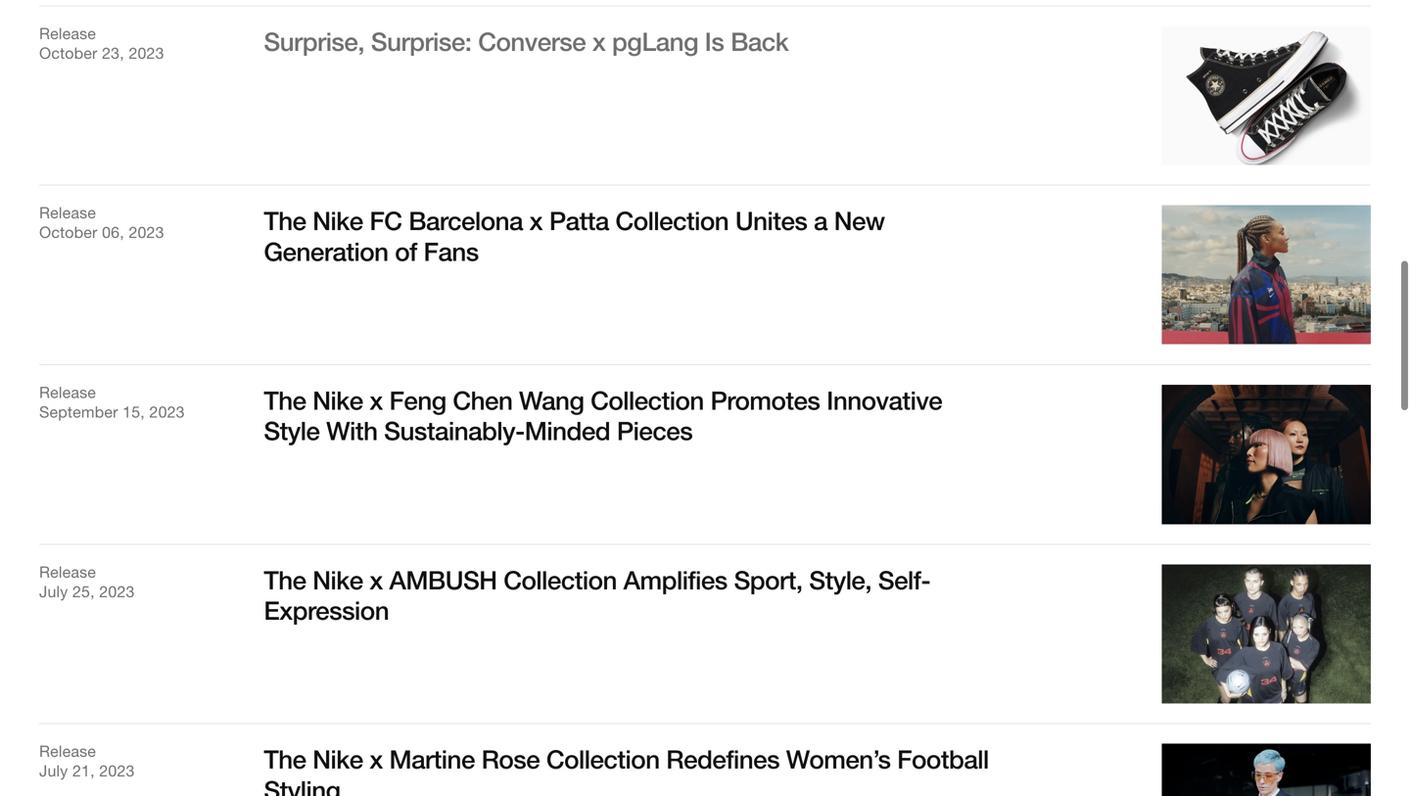 Task type: vqa. For each thing, say whether or not it's contained in the screenshot.
'JULY' for Expression
yes



Task type: locate. For each thing, give the bounding box(es) containing it.
x for chen
[[370, 385, 383, 415]]

0 vertical spatial october
[[39, 44, 97, 62]]

the up expression
[[264, 565, 306, 595]]

2 july from the top
[[39, 762, 68, 780]]

1 july from the top
[[39, 583, 68, 601]]

4 nike from the top
[[313, 744, 363, 774]]

collection
[[615, 205, 729, 236], [591, 385, 704, 415], [504, 565, 617, 595], [546, 744, 660, 774]]

july for expression
[[39, 583, 68, 601]]

x left "patta"
[[529, 205, 543, 236]]

4 release from the top
[[39, 563, 96, 581]]

x
[[592, 26, 606, 56], [529, 205, 543, 236], [370, 385, 383, 415], [370, 565, 383, 595], [370, 744, 383, 774]]

x inside the nike x ambush collection amplifies sport, style, self- expression
[[370, 565, 383, 595]]

minded
[[525, 415, 610, 446]]

innovative
[[827, 385, 942, 415]]

women's
[[786, 744, 891, 774]]

the
[[264, 205, 306, 236], [264, 385, 306, 415], [264, 565, 306, 595], [264, 744, 306, 774]]

1 october from the top
[[39, 44, 97, 62]]

july left 25,
[[39, 583, 68, 601]]

release october 06, 2023
[[39, 204, 164, 242]]

2 nike from the top
[[313, 385, 363, 415]]

unites
[[735, 205, 807, 236]]

4 the from the top
[[264, 744, 306, 774]]

wang
[[519, 385, 584, 415]]

the nike x ambush collection amplifies sport, style, self- expression
[[264, 565, 930, 625]]

july left 21,
[[39, 762, 68, 780]]

x up with
[[370, 385, 383, 415]]

25,
[[72, 583, 95, 601]]

the up generation at the left of page
[[264, 205, 306, 236]]

the for the nike x martine rose collection redefines women's football styling
[[264, 744, 306, 774]]

the inside "the nike x feng chen wang collection promotes innovative style with sustainably-minded pieces"
[[264, 385, 306, 415]]

october
[[39, 44, 97, 62], [39, 223, 97, 242]]

2023 inside release july 21, 2023
[[99, 762, 135, 780]]

2 october from the top
[[39, 223, 97, 242]]

3 nike from the top
[[313, 565, 363, 595]]

2023 inside release october 23, 2023
[[129, 44, 164, 62]]

october for the
[[39, 223, 97, 242]]

generation
[[264, 236, 388, 266]]

the inside the nike x martine rose collection redefines women's football styling
[[264, 744, 306, 774]]

collection inside the nike x ambush collection amplifies sport, style, self- expression
[[504, 565, 617, 595]]

july inside release july 21, 2023
[[39, 762, 68, 780]]

october inside release october 23, 2023
[[39, 44, 97, 62]]

2023 inside the release october 06, 2023
[[129, 223, 164, 242]]

a
[[814, 205, 828, 236]]

x left martine
[[370, 744, 383, 774]]

2023 right "23,"
[[129, 44, 164, 62]]

2 release from the top
[[39, 204, 96, 222]]

nike up styling
[[313, 744, 363, 774]]

nike
[[313, 205, 363, 236], [313, 385, 363, 415], [313, 565, 363, 595], [313, 744, 363, 774]]

new
[[834, 205, 885, 236]]

nike up with
[[313, 385, 363, 415]]

october inside the release october 06, 2023
[[39, 223, 97, 242]]

october left 06,
[[39, 223, 97, 242]]

self-
[[878, 565, 930, 595]]

the up the style at the left bottom
[[264, 385, 306, 415]]

1 the from the top
[[264, 205, 306, 236]]

release july 25, 2023
[[39, 563, 135, 601]]

nike up generation at the left of page
[[313, 205, 363, 236]]

2 the from the top
[[264, 385, 306, 415]]

release october 23, 2023
[[39, 24, 164, 62]]

release inside release october 23, 2023
[[39, 24, 96, 43]]

2023 right 06,
[[129, 223, 164, 242]]

release
[[39, 24, 96, 43], [39, 204, 96, 222], [39, 383, 96, 401], [39, 563, 96, 581], [39, 742, 96, 761]]

1 vertical spatial july
[[39, 762, 68, 780]]

style,
[[809, 565, 872, 595]]

the nike x feng chen wang collection promotes innovative style with sustainably-minded pieces
[[264, 385, 942, 446]]

0 vertical spatial july
[[39, 583, 68, 601]]

2023 inside release september 15, 2023
[[149, 403, 185, 421]]

nike for martine
[[313, 744, 363, 774]]

october left "23,"
[[39, 44, 97, 62]]

the for the nike fc barcelona x patta collection unites a new generation of fans
[[264, 205, 306, 236]]

nike inside the nike x martine rose collection redefines women's football styling
[[313, 744, 363, 774]]

rose
[[481, 744, 540, 774]]

23,
[[102, 44, 124, 62]]

back
[[731, 26, 789, 56]]

september
[[39, 403, 118, 421]]

nike for barcelona
[[313, 205, 363, 236]]

1 release from the top
[[39, 24, 96, 43]]

release inside release july 21, 2023
[[39, 742, 96, 761]]

nike inside "the nike x feng chen wang collection promotes innovative style with sustainably-minded pieces"
[[313, 385, 363, 415]]

2023 for the nike fc barcelona x patta collection unites a new generation of fans
[[129, 223, 164, 242]]

2023 right 25,
[[99, 583, 135, 601]]

3 release from the top
[[39, 383, 96, 401]]

3 the from the top
[[264, 565, 306, 595]]

21,
[[72, 762, 95, 780]]

x up expression
[[370, 565, 383, 595]]

the inside the nike fc barcelona x patta collection unites a new generation of fans
[[264, 205, 306, 236]]

1 nike from the top
[[313, 205, 363, 236]]

styling
[[264, 775, 340, 796]]

nike inside the nike x ambush collection amplifies sport, style, self- expression
[[313, 565, 363, 595]]

nike inside the nike fc barcelona x patta collection unites a new generation of fans
[[313, 205, 363, 236]]

5 release from the top
[[39, 742, 96, 761]]

surprise,
[[264, 26, 364, 56]]

2023
[[129, 44, 164, 62], [129, 223, 164, 242], [149, 403, 185, 421], [99, 583, 135, 601], [99, 762, 135, 780]]

july
[[39, 583, 68, 601], [39, 762, 68, 780]]

2023 right "15,"
[[149, 403, 185, 421]]

release inside the release october 06, 2023
[[39, 204, 96, 222]]

2023 right 21,
[[99, 762, 135, 780]]

sustainably-
[[384, 415, 525, 446]]

x inside the nike x martine rose collection redefines women's football styling
[[370, 744, 383, 774]]

1 vertical spatial october
[[39, 223, 97, 242]]

release inside release july 25, 2023
[[39, 563, 96, 581]]

the inside the nike x ambush collection amplifies sport, style, self- expression
[[264, 565, 306, 595]]

release inside release september 15, 2023
[[39, 383, 96, 401]]

nike up expression
[[313, 565, 363, 595]]

the up styling
[[264, 744, 306, 774]]

amplifies
[[623, 565, 727, 595]]

fans
[[424, 236, 479, 266]]

release for surprise, surprise: converse x pglang is back
[[39, 24, 96, 43]]

july inside release july 25, 2023
[[39, 583, 68, 601]]

surprise:
[[371, 26, 472, 56]]

2023 inside release july 25, 2023
[[99, 583, 135, 601]]

2023 for the nike x feng chen wang collection promotes innovative style with sustainably-minded pieces
[[149, 403, 185, 421]]

x inside "the nike x feng chen wang collection promotes innovative style with sustainably-minded pieces"
[[370, 385, 383, 415]]



Task type: describe. For each thing, give the bounding box(es) containing it.
release for the nike x ambush collection amplifies sport, style, self- expression
[[39, 563, 96, 581]]

2023 for the nike x martine rose collection redefines women's football styling
[[99, 762, 135, 780]]

fc
[[370, 205, 402, 236]]

2023 for the nike x ambush collection amplifies sport, style, self- expression
[[99, 583, 135, 601]]

october for surprise,
[[39, 44, 97, 62]]

surprise, surprise: converse x pglang is back
[[264, 26, 789, 56]]

barcelona
[[409, 205, 523, 236]]

release for the nike fc barcelona x patta collection unites a new generation of fans
[[39, 204, 96, 222]]

feng
[[389, 385, 446, 415]]

collection inside "the nike x feng chen wang collection promotes innovative style with sustainably-minded pieces"
[[591, 385, 704, 415]]

06,
[[102, 223, 124, 242]]

nike for feng
[[313, 385, 363, 415]]

the nike fc barcelona x patta collection unites a new generation of fans
[[264, 205, 885, 266]]

style
[[264, 415, 320, 446]]

pglang
[[612, 26, 698, 56]]

ambush
[[389, 565, 497, 595]]

expression
[[264, 595, 389, 625]]

football
[[897, 744, 989, 774]]

redefines
[[666, 744, 780, 774]]

collection inside the nike fc barcelona x patta collection unites a new generation of fans
[[615, 205, 729, 236]]

release september 15, 2023
[[39, 383, 185, 421]]

july for styling
[[39, 762, 68, 780]]

2023 for surprise, surprise: converse x pglang is back
[[129, 44, 164, 62]]

15,
[[123, 403, 145, 421]]

x inside the nike fc barcelona x patta collection unites a new generation of fans
[[529, 205, 543, 236]]

converse
[[478, 26, 586, 56]]

the for the nike x feng chen wang collection promotes innovative style with sustainably-minded pieces
[[264, 385, 306, 415]]

the for the nike x ambush collection amplifies sport, style, self- expression
[[264, 565, 306, 595]]

of
[[395, 236, 417, 266]]

chen
[[453, 385, 513, 415]]

x for rose
[[370, 744, 383, 774]]

is
[[705, 26, 724, 56]]

x for collection
[[370, 565, 383, 595]]

release for the nike x feng chen wang collection promotes innovative style with sustainably-minded pieces
[[39, 383, 96, 401]]

nike for ambush
[[313, 565, 363, 595]]

release for the nike x martine rose collection redefines women's football styling
[[39, 742, 96, 761]]

x left the pglang
[[592, 26, 606, 56]]

patta
[[549, 205, 609, 236]]

with
[[326, 415, 378, 446]]

sport,
[[734, 565, 803, 595]]

release july 21, 2023
[[39, 742, 135, 780]]

the nike x martine rose collection redefines women's football styling
[[264, 744, 989, 796]]

pieces
[[617, 415, 693, 446]]

martine
[[389, 744, 475, 774]]

promotes
[[710, 385, 820, 415]]

collection inside the nike x martine rose collection redefines women's football styling
[[546, 744, 660, 774]]



